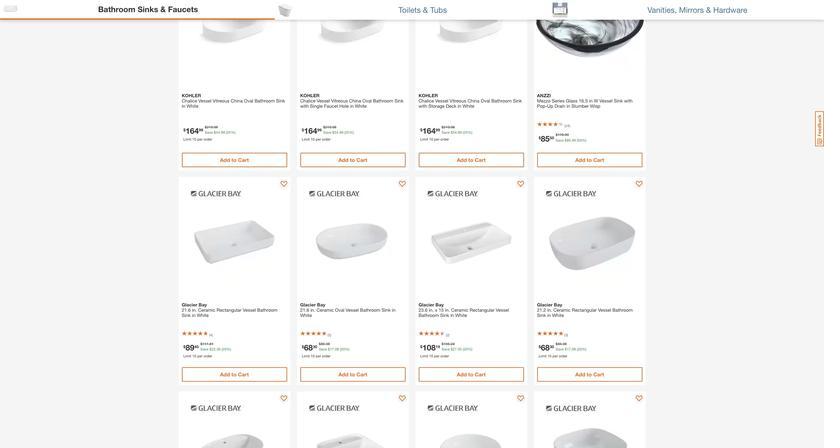 Task type: locate. For each thing, give the bounding box(es) containing it.
bathroom inside glacier bay 21.6 in. ceramic rectangular vessel bathroom sink in white
[[257, 308, 278, 313]]

219 for white
[[207, 125, 213, 129]]

1 68 from the left
[[304, 344, 313, 353]]

50
[[550, 135, 554, 140], [578, 138, 582, 142]]

&
[[160, 4, 166, 14], [423, 5, 428, 14], [707, 5, 712, 14]]

) for glacier bay 21.2 in. ceramic rectangular vessel bathroom sink in white
[[568, 333, 568, 338]]

glacier bay 21.2 in. ceramic rectangular vessel bathroom sink in white
[[537, 302, 633, 318]]

$ 68 30 $ 85 . 38 save $ 17 . 08 ( 20 %) limit 10 per order
[[302, 342, 350, 359], [539, 342, 587, 359]]

%)
[[231, 130, 236, 135], [350, 130, 354, 135], [468, 130, 473, 135], [582, 138, 587, 142], [227, 348, 231, 352], [345, 348, 350, 352], [468, 348, 473, 352], [582, 348, 587, 352]]

vessel inside kohler chalice vessel vitreous china oval bathroom sink with single faucet hole in white
[[317, 98, 330, 104]]

bathroom
[[98, 4, 135, 14], [255, 98, 275, 104], [373, 98, 393, 104], [492, 98, 512, 104], [257, 308, 278, 313], [360, 308, 381, 313], [613, 308, 633, 313], [419, 313, 439, 318]]

2 horizontal spatial &
[[707, 5, 712, 14]]

1 kohler from the left
[[182, 93, 201, 98]]

chalice inside kohler chalice vessel vitreous china oval bathroom sink in white
[[182, 98, 197, 104]]

2 $ 164 99 $ 219 . 98 save $ 54 . 99 ( 25 %) limit 10 per order from the left
[[302, 125, 354, 142]]

2 horizontal spatial with
[[624, 98, 633, 104]]

with for chalice vessel vitreous china oval bathroom sink with storage deck in white
[[419, 103, 427, 109]]

54 for single
[[334, 130, 339, 135]]

3 54 from the left
[[453, 130, 457, 135]]

10 inside $ 108 19 $ 135 . 24 save $ 27 . 05 ( 20 %) limit 10 per order
[[429, 355, 433, 359]]

bathroom inside kohler chalice vessel vitreous china oval bathroom sink with single faucet hole in white
[[373, 98, 393, 104]]

limit
[[184, 137, 191, 142], [302, 137, 310, 142], [421, 137, 428, 142], [184, 355, 191, 359], [302, 355, 310, 359], [421, 355, 428, 359], [539, 355, 547, 359]]

glacier bay 21.6 in. ceramic oval vessel bathroom sink in white
[[300, 302, 396, 318]]

2 08 from the left
[[572, 348, 576, 352]]

1 horizontal spatial $ 164 99 $ 219 . 98 save $ 54 . 99 ( 25 %) limit 10 per order
[[302, 125, 354, 142]]

& right sinks
[[160, 4, 166, 14]]

ceramic right 15
[[451, 308, 469, 313]]

display image for '21.2 in. ceramic rectangular vessel bathroom sink in white' image
[[636, 181, 643, 188]]

kohler
[[182, 93, 201, 98], [300, 93, 320, 98], [419, 93, 438, 98]]

20 inside $ 108 19 $ 135 . 24 save $ 27 . 05 ( 20 %) limit 10 per order
[[464, 348, 468, 352]]

2 kohler from the left
[[300, 93, 320, 98]]

2 $ 68 30 $ 85 . 38 save $ 17 . 08 ( 20 %) limit 10 per order from the left
[[539, 342, 587, 359]]

2 chalice from the left
[[300, 98, 316, 104]]

2 horizontal spatial 54
[[453, 130, 457, 135]]

bathroom inside glacier bay 21.2 in. ceramic rectangular vessel bathroom sink in white
[[613, 308, 633, 313]]

0 horizontal spatial 08
[[335, 348, 339, 352]]

2 horizontal spatial vitreous
[[450, 98, 467, 104]]

pop-
[[537, 103, 548, 109]]

0 horizontal spatial 219
[[207, 125, 213, 129]]

1 horizontal spatial 25
[[346, 130, 350, 135]]

ceramic inside glacier bay 21.2 in. ceramic rectangular vessel bathroom sink in white
[[554, 308, 571, 313]]

1 98 from the left
[[214, 125, 218, 129]]

vitreous inside kohler chalice vessel vitreous china oval bathroom sink with storage deck in white
[[450, 98, 467, 104]]

kohler inside kohler chalice vessel vitreous china oval bathroom sink with single faucet hole in white
[[300, 93, 320, 98]]

white
[[187, 103, 199, 109], [355, 103, 367, 109], [463, 103, 475, 109], [197, 313, 209, 318], [300, 313, 312, 318], [456, 313, 467, 318], [552, 313, 564, 318]]

21.6 inside glacier bay 21.6 in. ceramic oval vessel bathroom sink in white
[[300, 308, 309, 313]]

& left the tubs
[[423, 5, 428, 14]]

2 horizontal spatial 219
[[444, 125, 450, 129]]

2 98 from the left
[[332, 125, 337, 129]]

faucet
[[324, 103, 338, 109]]

bay for 23.6 in. x 15 in. ceramic rectangular vessel bathroom sink in white
[[436, 302, 444, 308]]

) down glacier bay 21.2 in. ceramic rectangular vessel bathroom sink in white
[[568, 333, 568, 338]]

in inside kohler chalice vessel vitreous china oval bathroom sink with storage deck in white
[[458, 103, 462, 109]]

22
[[212, 348, 216, 352]]

in
[[589, 98, 593, 104], [182, 103, 185, 109], [350, 103, 354, 109], [458, 103, 462, 109], [567, 103, 571, 109], [392, 308, 396, 313], [192, 313, 196, 318], [451, 313, 454, 318], [548, 313, 551, 318]]

25 down hole
[[346, 130, 350, 135]]

sink inside glacier bay 21.6 in. ceramic rectangular vessel bathroom sink in white
[[182, 313, 191, 318]]

0 horizontal spatial china
[[231, 98, 243, 104]]

chalice inside kohler chalice vessel vitreous china oval bathroom sink with single faucet hole in white
[[300, 98, 316, 104]]

0 horizontal spatial 68
[[304, 344, 313, 353]]

2 219 from the left
[[325, 125, 331, 129]]

slumber
[[572, 103, 589, 109]]

( 3 )
[[565, 333, 568, 338]]

3 vitreous from the left
[[450, 98, 467, 104]]

0 horizontal spatial 17
[[330, 348, 334, 352]]

2 horizontal spatial 164
[[423, 126, 436, 136]]

38 down ( 5 ) at the bottom
[[326, 342, 330, 346]]

glacier inside glacier bay 21.6 in. ceramic oval vessel bathroom sink in white
[[300, 302, 316, 308]]

3 25 from the left
[[464, 130, 468, 135]]

219
[[207, 125, 213, 129], [325, 125, 331, 129], [444, 125, 450, 129]]

in inside glacier bay 21.2 in. ceramic rectangular vessel bathroom sink in white
[[548, 313, 551, 318]]

36
[[217, 348, 221, 352]]

164 for storage
[[423, 126, 436, 136]]

08 for rectangular
[[572, 348, 576, 352]]

0 horizontal spatial 21.6
[[182, 308, 191, 313]]

sink inside glacier bay 21.6 in. ceramic oval vessel bathroom sink in white
[[382, 308, 391, 313]]

vessel inside glacier bay 21.6 in. ceramic rectangular vessel bathroom sink in white
[[243, 308, 256, 313]]

19
[[436, 345, 440, 350]]

display image
[[281, 181, 287, 188], [636, 181, 643, 188], [281, 396, 287, 403], [518, 396, 524, 403], [636, 396, 643, 403]]

( 4 )
[[209, 333, 213, 338]]

chalice inside kohler chalice vessel vitreous china oval bathroom sink with storage deck in white
[[419, 98, 434, 104]]

series
[[552, 98, 565, 104]]

in. inside glacier bay 21.6 in. ceramic oval vessel bathroom sink in white
[[311, 308, 315, 313]]

24 up 27
[[451, 342, 455, 346]]

4 ceramic from the left
[[554, 308, 571, 313]]

68 for glacier bay 21.2 in. ceramic rectangular vessel bathroom sink in white
[[541, 344, 550, 353]]

30 for 21.2 in. ceramic rectangular vessel bathroom sink in white
[[550, 345, 554, 350]]

$
[[205, 125, 207, 129], [323, 125, 325, 129], [442, 125, 444, 129], [184, 128, 186, 133], [302, 128, 304, 133], [421, 128, 423, 133], [214, 130, 216, 135], [332, 130, 334, 135], [451, 130, 453, 135], [556, 133, 558, 137], [539, 135, 541, 140], [565, 138, 567, 142], [201, 342, 203, 346], [319, 342, 321, 346], [442, 342, 444, 346], [556, 342, 558, 346], [184, 345, 186, 350], [302, 345, 304, 350], [421, 345, 423, 350], [539, 345, 541, 350], [210, 348, 212, 352], [328, 348, 330, 352], [451, 348, 453, 352], [565, 348, 567, 352]]

21.2
[[537, 308, 546, 313]]

15.7 in. ceramic round vessel bathroom sink in white image
[[416, 392, 527, 449]]

3 20 from the left
[[464, 348, 468, 352]]

rectangular inside glacier bay 21.6 in. ceramic rectangular vessel bathroom sink in white
[[217, 308, 242, 313]]

15.7 in. ceramic square vessel bathroom sink in white image
[[534, 392, 646, 449]]

glacier inside glacier bay 21.2 in. ceramic rectangular vessel bathroom sink in white
[[537, 302, 553, 308]]

1 vitreous from the left
[[213, 98, 230, 104]]

0 horizontal spatial vitreous
[[213, 98, 230, 104]]

toilets
[[399, 5, 421, 14]]

ceramic inside glacier bay 23.6 in. x 15 in. ceramic rectangular vessel bathroom sink in white
[[451, 308, 469, 313]]

16.5 in. ceramic square vessel bathroom sink in white image
[[297, 392, 409, 449]]

1 horizontal spatial kohler
[[300, 93, 320, 98]]

4 20 from the left
[[578, 348, 582, 352]]

ceramic inside glacier bay 21.6 in. ceramic rectangular vessel bathroom sink in white
[[198, 308, 215, 313]]

0 horizontal spatial chalice
[[182, 98, 197, 104]]

25
[[227, 130, 231, 135], [346, 130, 350, 135], [464, 130, 468, 135]]

38 for rectangular
[[563, 342, 567, 346]]

2 vitreous from the left
[[331, 98, 348, 104]]

chalice for single
[[300, 98, 316, 104]]

17 down 3 at right bottom
[[567, 348, 571, 352]]

ceramic up ( 5 ) at the bottom
[[317, 308, 334, 313]]

2 horizontal spatial kohler
[[419, 93, 438, 98]]

2 horizontal spatial china
[[468, 98, 480, 104]]

0 horizontal spatial &
[[160, 4, 166, 14]]

$ 68 30 $ 85 . 38 save $ 17 . 08 ( 20 %) limit 10 per order down ( 5 ) at the bottom
[[302, 342, 350, 359]]

1 horizontal spatial 08
[[572, 348, 576, 352]]

1 54 from the left
[[216, 130, 220, 135]]

glacier inside glacier bay 21.6 in. ceramic rectangular vessel bathroom sink in white
[[182, 302, 197, 308]]

chalice
[[182, 98, 197, 104], [300, 98, 316, 104], [419, 98, 434, 104]]

98 for white
[[214, 125, 218, 129]]

vitreous for single
[[331, 98, 348, 104]]

chalice vessel vitreous china oval bathroom sink with single faucet hole in white image
[[297, 0, 409, 80]]

1 164 from the left
[[186, 126, 199, 136]]

sink inside kohler chalice vessel vitreous china oval bathroom sink in white
[[276, 98, 285, 104]]

0 horizontal spatial 98
[[214, 125, 218, 129]]

rectangular inside glacier bay 21.2 in. ceramic rectangular vessel bathroom sink in white
[[572, 308, 597, 313]]

21.6 inside glacier bay 21.6 in. ceramic rectangular vessel bathroom sink in white
[[182, 308, 191, 313]]

50 right 49
[[578, 138, 582, 142]]

0 horizontal spatial with
[[300, 103, 309, 109]]

1 bay from the left
[[199, 302, 207, 308]]

2 horizontal spatial chalice
[[419, 98, 434, 104]]

170
[[558, 133, 564, 137]]

china inside kohler chalice vessel vitreous china oval bathroom sink with single faucet hole in white
[[349, 98, 361, 104]]

25 down kohler chalice vessel vitreous china oval bathroom sink in white
[[227, 130, 231, 135]]

2 rectangular from the left
[[470, 308, 495, 313]]

bay inside glacier bay 21.6 in. ceramic rectangular vessel bathroom sink in white
[[199, 302, 207, 308]]

bay for 21.2 in. ceramic rectangular vessel bathroom sink in white
[[554, 302, 563, 308]]

with
[[624, 98, 633, 104], [300, 103, 309, 109], [419, 103, 427, 109]]

4 bay from the left
[[554, 302, 563, 308]]

3 kohler from the left
[[419, 93, 438, 98]]

3 rectangular from the left
[[572, 308, 597, 313]]

ceramic right 21.2
[[554, 308, 571, 313]]

1 horizontal spatial 21.6
[[300, 308, 309, 313]]

17
[[330, 348, 334, 352], [567, 348, 571, 352]]

cart
[[238, 157, 249, 163], [357, 157, 367, 163], [475, 157, 486, 163], [594, 157, 604, 163], [238, 372, 249, 378], [357, 372, 367, 378], [475, 372, 486, 378], [594, 372, 604, 378]]

21.6
[[182, 308, 191, 313], [300, 308, 309, 313]]

2 in. from the left
[[311, 308, 315, 313]]

vitreous for white
[[213, 98, 230, 104]]

108
[[423, 344, 436, 353]]

0 vertical spatial 24
[[566, 124, 570, 128]]

$ 164 99 $ 219 . 98 save $ 54 . 99 ( 25 %) limit 10 per order for storage
[[421, 125, 473, 142]]

99
[[199, 128, 203, 133], [317, 128, 322, 133], [436, 128, 440, 133], [221, 130, 225, 135], [340, 130, 344, 135], [458, 130, 462, 135], [565, 133, 569, 137]]

1 30 from the left
[[313, 345, 317, 350]]

3 219 from the left
[[444, 125, 450, 129]]

219 for single
[[325, 125, 331, 129]]

in. inside glacier bay 21.6 in. ceramic rectangular vessel bathroom sink in white
[[192, 308, 197, 313]]

1 rectangular from the left
[[217, 308, 242, 313]]

24
[[566, 124, 570, 128], [451, 342, 455, 346]]

white inside kohler chalice vessel vitreous china oval bathroom sink in white
[[187, 103, 199, 109]]

$ 108 19 $ 135 . 24 save $ 27 . 05 ( 20 %) limit 10 per order
[[421, 342, 473, 359]]

) up 135
[[449, 333, 450, 338]]

21.6 in. ceramic rectangular vessel bathroom sink in white image
[[179, 177, 290, 289]]

china inside kohler chalice vessel vitreous china oval bathroom sink in white
[[231, 98, 243, 104]]

ceramic
[[198, 308, 215, 313], [317, 308, 334, 313], [451, 308, 469, 313], [554, 308, 571, 313]]

3 bay from the left
[[436, 302, 444, 308]]

164
[[186, 126, 199, 136], [304, 126, 317, 136], [423, 126, 436, 136]]

2 bay from the left
[[317, 302, 326, 308]]

glacier
[[182, 302, 197, 308], [300, 302, 316, 308], [419, 302, 434, 308], [537, 302, 553, 308]]

up
[[548, 103, 554, 109]]

bay inside glacier bay 21.6 in. ceramic oval vessel bathroom sink in white
[[317, 302, 326, 308]]

%) inside $ 85 50 $ 170 . 99 save $ 85 . 49 ( 50 %)
[[582, 138, 587, 142]]

3 china from the left
[[468, 98, 480, 104]]

1 horizontal spatial 98
[[332, 125, 337, 129]]

2 horizontal spatial 25
[[464, 130, 468, 135]]

1 horizontal spatial 30
[[550, 345, 554, 350]]

.
[[213, 125, 214, 129], [331, 125, 332, 129], [450, 125, 451, 129], [220, 130, 221, 135], [339, 130, 340, 135], [457, 130, 458, 135], [564, 133, 565, 137], [571, 138, 572, 142], [209, 342, 210, 346], [325, 342, 326, 346], [450, 342, 451, 346], [562, 342, 563, 346], [216, 348, 217, 352], [334, 348, 335, 352], [457, 348, 458, 352], [571, 348, 572, 352]]

08 for oval
[[335, 348, 339, 352]]

1 17 from the left
[[330, 348, 334, 352]]

10
[[192, 137, 196, 142], [311, 137, 315, 142], [429, 137, 433, 142], [192, 355, 196, 359], [311, 355, 315, 359], [429, 355, 433, 359], [548, 355, 552, 359]]

bay inside glacier bay 21.2 in. ceramic rectangular vessel bathroom sink in white
[[554, 302, 563, 308]]

54 for storage
[[453, 130, 457, 135]]

3
[[566, 333, 568, 338]]

98 down deck
[[451, 125, 455, 129]]

vitreous inside kohler chalice vessel vitreous china oval bathroom sink in white
[[213, 98, 230, 104]]

kohler inside kohler chalice vessel vitreous china oval bathroom sink in white
[[182, 93, 201, 98]]

3 $ 164 99 $ 219 . 98 save $ 54 . 99 ( 25 %) limit 10 per order from the left
[[421, 125, 473, 142]]

glacier for 21.2 in. ceramic rectangular vessel bathroom sink in white
[[537, 302, 553, 308]]

storage
[[429, 103, 445, 109]]

$ 164 99 $ 219 . 98 save $ 54 . 99 ( 25 %) limit 10 per order
[[184, 125, 236, 142], [302, 125, 354, 142], [421, 125, 473, 142]]

in. for 23.6 in. x 15 in. ceramic rectangular vessel bathroom sink in white
[[429, 308, 434, 313]]

1 horizontal spatial 219
[[325, 125, 331, 129]]

glacier bay 23.6 in. x 15 in. ceramic rectangular vessel bathroom sink in white
[[419, 302, 509, 318]]

2 horizontal spatial rectangular
[[572, 308, 597, 313]]

50 left 170
[[550, 135, 554, 140]]

219 for storage
[[444, 125, 450, 129]]

1 horizontal spatial 164
[[304, 126, 317, 136]]

bathroom inside kohler chalice vessel vitreous china oval bathroom sink with storage deck in white
[[492, 98, 512, 104]]

3 glacier from the left
[[419, 302, 434, 308]]

china for white
[[231, 98, 243, 104]]

0 horizontal spatial $ 68 30 $ 85 . 38 save $ 17 . 08 ( 20 %) limit 10 per order
[[302, 342, 350, 359]]

chalice for storage
[[419, 98, 434, 104]]

1 $ 68 30 $ 85 . 38 save $ 17 . 08 ( 20 %) limit 10 per order from the left
[[302, 342, 350, 359]]

1 20 from the left
[[223, 348, 227, 352]]

25 down kohler chalice vessel vitreous china oval bathroom sink with storage deck in white
[[464, 130, 468, 135]]

vessel inside kohler chalice vessel vitreous china oval bathroom sink with storage deck in white
[[435, 98, 449, 104]]

vitreous
[[213, 98, 230, 104], [331, 98, 348, 104], [450, 98, 467, 104]]

to
[[232, 157, 237, 163], [350, 157, 355, 163], [469, 157, 474, 163], [587, 157, 592, 163], [232, 372, 237, 378], [350, 372, 355, 378], [469, 372, 474, 378], [587, 372, 592, 378]]

bay for 21.6 in. ceramic rectangular vessel bathroom sink in white
[[199, 302, 207, 308]]

$ 89 45 $ 111 . 81 save $ 22 . 36 ( 20 %) limit 10 per order
[[184, 342, 231, 359]]

( 5 )
[[328, 333, 331, 338]]

vitreous inside kohler chalice vessel vitreous china oval bathroom sink with single faucet hole in white
[[331, 98, 348, 104]]

30
[[313, 345, 317, 350], [550, 345, 554, 350]]

bay inside glacier bay 23.6 in. x 15 in. ceramic rectangular vessel bathroom sink in white
[[436, 302, 444, 308]]

sink inside anzzi mezzo series glass 16.5 in w vessel sink with pop-up drain in slumber wisp
[[614, 98, 623, 104]]

0 horizontal spatial 54
[[216, 130, 220, 135]]

kohler for storage
[[419, 93, 438, 98]]

81
[[210, 342, 214, 346]]

2 17 from the left
[[567, 348, 571, 352]]

in inside glacier bay 21.6 in. ceramic oval vessel bathroom sink in white
[[392, 308, 396, 313]]

1 horizontal spatial 38
[[563, 342, 567, 346]]

mirrors
[[679, 5, 704, 14]]

ceramic up the ( 4 )
[[198, 308, 215, 313]]

5 in. from the left
[[548, 308, 552, 313]]

2 horizontal spatial $ 164 99 $ 219 . 98 save $ 54 . 99 ( 25 %) limit 10 per order
[[421, 125, 473, 142]]

15
[[439, 308, 444, 313]]

1 25 from the left
[[227, 130, 231, 135]]

98 down faucet
[[332, 125, 337, 129]]

save
[[205, 130, 213, 135], [323, 130, 331, 135], [442, 130, 450, 135], [556, 138, 564, 142], [201, 348, 209, 352], [319, 348, 327, 352], [442, 348, 450, 352], [556, 348, 564, 352]]

vanities, mirrors & hardware
[[648, 5, 748, 14]]

1 21.6 from the left
[[182, 308, 191, 313]]

in. inside glacier bay 21.2 in. ceramic rectangular vessel bathroom sink in white
[[548, 308, 552, 313]]

with inside kohler chalice vessel vitreous china oval bathroom sink with storage deck in white
[[419, 103, 427, 109]]

3 in. from the left
[[429, 308, 434, 313]]

oval inside glacier bay 21.6 in. ceramic oval vessel bathroom sink in white
[[335, 308, 345, 313]]

1 219 from the left
[[207, 125, 213, 129]]

1 38 from the left
[[326, 342, 330, 346]]

with left single on the top left of the page
[[300, 103, 309, 109]]

1 horizontal spatial china
[[349, 98, 361, 104]]

display image for the 15.7 in. ceramic round vessel bathroom sink in white image
[[518, 396, 524, 403]]

kohler for single
[[300, 93, 320, 98]]

white inside glacier bay 23.6 in. x 15 in. ceramic rectangular vessel bathroom sink in white
[[456, 313, 467, 318]]

17 for rectangular
[[567, 348, 571, 352]]

with inside kohler chalice vessel vitreous china oval bathroom sink with single faucet hole in white
[[300, 103, 309, 109]]

0 horizontal spatial rectangular
[[217, 308, 242, 313]]

bathroom inside glacier bay 21.6 in. ceramic oval vessel bathroom sink in white
[[360, 308, 381, 313]]

white inside glacier bay 21.6 in. ceramic oval vessel bathroom sink in white
[[300, 313, 312, 318]]

ceramic inside glacier bay 21.6 in. ceramic oval vessel bathroom sink in white
[[317, 308, 334, 313]]

2 glacier from the left
[[300, 302, 316, 308]]

4 glacier from the left
[[537, 302, 553, 308]]

24 up $ 85 50 $ 170 . 99 save $ 85 . 49 ( 50 %)
[[566, 124, 570, 128]]

85
[[541, 134, 550, 143], [567, 138, 571, 142], [321, 342, 325, 346], [558, 342, 562, 346]]

1 horizontal spatial 50
[[578, 138, 582, 142]]

0 horizontal spatial kohler
[[182, 93, 201, 98]]

save inside $ 85 50 $ 170 . 99 save $ 85 . 49 ( 50 %)
[[556, 138, 564, 142]]

23.6 in. x 15 in. ceramic rectangular vessel bathroom sink in white image
[[416, 177, 527, 289]]

faucets
[[168, 4, 198, 14]]

( inside $ 85 50 $ 170 . 99 save $ 85 . 49 ( 50 %)
[[577, 138, 578, 142]]

china for storage
[[468, 98, 480, 104]]

20 inside the $ 89 45 $ 111 . 81 save $ 22 . 36 ( 20 %) limit 10 per order
[[223, 348, 227, 352]]

rectangular for 89
[[217, 308, 242, 313]]

38
[[326, 342, 330, 346], [563, 342, 567, 346]]

3 ceramic from the left
[[451, 308, 469, 313]]

0 horizontal spatial 38
[[326, 342, 330, 346]]

vanities, mirrors & hardware image
[[553, 2, 568, 17]]

2 164 from the left
[[304, 126, 317, 136]]

2 25 from the left
[[346, 130, 350, 135]]

& right 'mirrors'
[[707, 5, 712, 14]]

2 china from the left
[[349, 98, 361, 104]]

bay for 21.6 in. ceramic oval vessel bathroom sink in white
[[317, 302, 326, 308]]

98 down kohler chalice vessel vitreous china oval bathroom sink in white
[[214, 125, 218, 129]]

in. for 21.6 in. ceramic rectangular vessel bathroom sink in white
[[192, 308, 197, 313]]

1 in. from the left
[[192, 308, 197, 313]]

1 horizontal spatial rectangular
[[470, 308, 495, 313]]

2 20 from the left
[[341, 348, 345, 352]]

anzzi mezzo series glass 16.5 in w vessel sink with pop-up drain in slumber wisp
[[537, 93, 633, 109]]

( inside the $ 89 45 $ 111 . 81 save $ 22 . 36 ( 20 %) limit 10 per order
[[222, 348, 223, 352]]

oval inside kohler chalice vessel vitreous china oval bathroom sink in white
[[244, 98, 253, 104]]

in.
[[192, 308, 197, 313], [311, 308, 315, 313], [429, 308, 434, 313], [445, 308, 450, 313], [548, 308, 552, 313]]

4
[[210, 333, 212, 338]]

ceramic for 21.2 in. ceramic rectangular vessel bathroom sink in white
[[554, 308, 571, 313]]

$ 68 30 $ 85 . 38 save $ 17 . 08 ( 20 %) limit 10 per order down 3 at right bottom
[[539, 342, 587, 359]]

1 horizontal spatial 24
[[566, 124, 570, 128]]

23.6
[[419, 308, 428, 313]]

1 horizontal spatial with
[[419, 103, 427, 109]]

rectangular
[[217, 308, 242, 313], [470, 308, 495, 313], [572, 308, 597, 313]]

& inside button
[[160, 4, 166, 14]]

sink
[[276, 98, 285, 104], [395, 98, 404, 104], [513, 98, 522, 104], [614, 98, 623, 104], [382, 308, 391, 313], [182, 313, 191, 318], [440, 313, 449, 318], [537, 313, 546, 318]]

add to cart
[[220, 157, 249, 163], [339, 157, 367, 163], [457, 157, 486, 163], [576, 157, 604, 163], [220, 372, 249, 378], [339, 372, 367, 378], [457, 372, 486, 378], [576, 372, 604, 378]]

chalice vessel vitreous china oval bathroom sink in white image
[[179, 0, 290, 80]]

1 $ 164 99 $ 219 . 98 save $ 54 . 99 ( 25 %) limit 10 per order from the left
[[184, 125, 236, 142]]

1 china from the left
[[231, 98, 243, 104]]

china inside kohler chalice vessel vitreous china oval bathroom sink with storage deck in white
[[468, 98, 480, 104]]

1 horizontal spatial 17
[[567, 348, 571, 352]]

0 horizontal spatial 24
[[451, 342, 455, 346]]

add
[[220, 157, 230, 163], [339, 157, 349, 163], [457, 157, 467, 163], [576, 157, 586, 163], [220, 372, 230, 378], [339, 372, 349, 378], [457, 372, 467, 378], [576, 372, 586, 378]]

3 98 from the left
[[451, 125, 455, 129]]

0 horizontal spatial $ 164 99 $ 219 . 98 save $ 54 . 99 ( 25 %) limit 10 per order
[[184, 125, 236, 142]]

limit inside the $ 89 45 $ 111 . 81 save $ 22 . 36 ( 20 %) limit 10 per order
[[184, 355, 191, 359]]

2 30 from the left
[[550, 345, 554, 350]]

38 down 3 at right bottom
[[563, 342, 567, 346]]

0 horizontal spatial 25
[[227, 130, 231, 135]]

20 for glacier bay 21.6 in. ceramic rectangular vessel bathroom sink in white
[[223, 348, 227, 352]]

54 for white
[[216, 130, 220, 135]]

1 horizontal spatial chalice
[[300, 98, 316, 104]]

glacier for 21.6 in. ceramic rectangular vessel bathroom sink in white
[[182, 302, 197, 308]]

oval
[[244, 98, 253, 104], [363, 98, 372, 104], [481, 98, 490, 104], [335, 308, 345, 313]]

2 21.6 from the left
[[300, 308, 309, 313]]

164 for single
[[304, 126, 317, 136]]

china
[[231, 98, 243, 104], [349, 98, 361, 104], [468, 98, 480, 104]]

0 horizontal spatial 164
[[186, 126, 199, 136]]

order inside the $ 89 45 $ 111 . 81 save $ 22 . 36 ( 20 %) limit 10 per order
[[204, 355, 212, 359]]

vessel
[[198, 98, 212, 104], [317, 98, 330, 104], [435, 98, 449, 104], [600, 98, 613, 104], [243, 308, 256, 313], [346, 308, 359, 313], [496, 308, 509, 313], [598, 308, 612, 313]]

2 68 from the left
[[541, 344, 550, 353]]

98 for single
[[332, 125, 337, 129]]

) up the 81
[[212, 333, 213, 338]]

2 ceramic from the left
[[317, 308, 334, 313]]

mezzo series glass 16.5 in w vessel sink with pop-up drain in slumber wisp image
[[534, 0, 646, 80]]

20 for glacier bay 21.6 in. ceramic oval vessel bathroom sink in white
[[341, 348, 345, 352]]

oval inside kohler chalice vessel vitreous china oval bathroom sink with single faucet hole in white
[[363, 98, 372, 104]]

2 38 from the left
[[563, 342, 567, 346]]

54
[[216, 130, 220, 135], [334, 130, 339, 135], [453, 130, 457, 135]]

2
[[447, 333, 449, 338]]

1 horizontal spatial 68
[[541, 344, 550, 353]]

1 08 from the left
[[335, 348, 339, 352]]

1 vertical spatial 24
[[451, 342, 455, 346]]

china for single
[[349, 98, 361, 104]]

kohler inside kohler chalice vessel vitreous china oval bathroom sink with storage deck in white
[[419, 93, 438, 98]]

17 down ( 5 ) at the bottom
[[330, 348, 334, 352]]

oval inside kohler chalice vessel vitreous china oval bathroom sink with storage deck in white
[[481, 98, 490, 104]]

rectangular inside glacier bay 23.6 in. x 15 in. ceramic rectangular vessel bathroom sink in white
[[470, 308, 495, 313]]

glacier bay 21.6 in. ceramic rectangular vessel bathroom sink in white
[[182, 302, 278, 318]]

3 164 from the left
[[423, 126, 436, 136]]

in. for 21.2 in. ceramic rectangular vessel bathroom sink in white
[[548, 308, 552, 313]]

1 horizontal spatial 54
[[334, 130, 339, 135]]

(
[[565, 124, 566, 128], [226, 130, 227, 135], [345, 130, 346, 135], [463, 130, 464, 135], [577, 138, 578, 142], [209, 333, 210, 338], [328, 333, 329, 338], [446, 333, 447, 338], [565, 333, 566, 338], [222, 348, 223, 352], [340, 348, 341, 352], [463, 348, 464, 352], [577, 348, 578, 352]]

1 horizontal spatial $ 68 30 $ 85 . 38 save $ 17 . 08 ( 20 %) limit 10 per order
[[539, 342, 587, 359]]

2 horizontal spatial 98
[[451, 125, 455, 129]]

1 chalice from the left
[[182, 98, 197, 104]]

1 horizontal spatial vitreous
[[331, 98, 348, 104]]

0 horizontal spatial 30
[[313, 345, 317, 350]]

display image
[[399, 181, 406, 188], [518, 181, 524, 188], [399, 396, 406, 403]]

order
[[204, 137, 212, 142], [322, 137, 331, 142], [441, 137, 449, 142], [204, 355, 212, 359], [322, 355, 331, 359], [441, 355, 449, 359], [559, 355, 568, 359]]

with left storage
[[419, 103, 427, 109]]

with right the w
[[624, 98, 633, 104]]

3 chalice from the left
[[419, 98, 434, 104]]

glacier inside glacier bay 23.6 in. x 15 in. ceramic rectangular vessel bathroom sink in white
[[419, 302, 434, 308]]

1 ceramic from the left
[[198, 308, 215, 313]]

) down glacier bay 21.6 in. ceramic oval vessel bathroom sink in white
[[331, 333, 331, 338]]

2 54 from the left
[[334, 130, 339, 135]]

1 glacier from the left
[[182, 302, 197, 308]]

toilets & tubs image
[[278, 2, 293, 17]]

ceramic for 21.6 in. ceramic rectangular vessel bathroom sink in white
[[198, 308, 215, 313]]

glacier for 21.6 in. ceramic oval vessel bathroom sink in white
[[300, 302, 316, 308]]



Task type: describe. For each thing, give the bounding box(es) containing it.
glacier for 23.6 in. x 15 in. ceramic rectangular vessel bathroom sink in white
[[419, 302, 434, 308]]

16.5
[[579, 98, 588, 104]]

& for vanities,
[[707, 5, 712, 14]]

oval for chalice vessel vitreous china oval bathroom sink with storage deck in white
[[481, 98, 490, 104]]

4 in. from the left
[[445, 308, 450, 313]]

white inside kohler chalice vessel vitreous china oval bathroom sink with storage deck in white
[[463, 103, 475, 109]]

per inside $ 108 19 $ 135 . 24 save $ 27 . 05 ( 20 %) limit 10 per order
[[434, 355, 440, 359]]

$ 85 50 $ 170 . 99 save $ 85 . 49 ( 50 %)
[[539, 133, 587, 143]]

25 for single
[[346, 130, 350, 135]]

wisp
[[590, 103, 601, 109]]

24 inside $ 108 19 $ 135 . 24 save $ 27 . 05 ( 20 %) limit 10 per order
[[451, 342, 455, 346]]

bathroom sinks & faucets image
[[3, 2, 18, 17]]

anzzi
[[537, 93, 551, 98]]

20 for glacier bay 23.6 in. x 15 in. ceramic rectangular vessel bathroom sink in white
[[464, 348, 468, 352]]

& for bathroom
[[160, 4, 166, 14]]

x
[[435, 308, 438, 313]]

in inside glacier bay 23.6 in. x 15 in. ceramic rectangular vessel bathroom sink in white
[[451, 313, 454, 318]]

drain
[[555, 103, 566, 109]]

oval for chalice vessel vitreous china oval bathroom sink in white
[[244, 98, 253, 104]]

save inside the $ 89 45 $ 111 . 81 save $ 22 . 36 ( 20 %) limit 10 per order
[[201, 348, 209, 352]]

sinks
[[138, 4, 158, 14]]

bathroom inside glacier bay 23.6 in. x 15 in. ceramic rectangular vessel bathroom sink in white
[[419, 313, 439, 318]]

display image for 15.7 in. ceramic square vessel bathroom sink in white image
[[636, 396, 643, 403]]

single
[[310, 103, 323, 109]]

21.6 for 89
[[182, 308, 191, 313]]

45
[[194, 345, 199, 350]]

68 for glacier bay 21.6 in. ceramic oval vessel bathroom sink in white
[[304, 344, 313, 353]]

21.6 in. ceramic oval vessel bathroom sink in white image
[[297, 177, 409, 289]]

vanities, mirrors & hardware button
[[550, 0, 825, 20]]

vessel inside glacier bay 23.6 in. x 15 in. ceramic rectangular vessel bathroom sink in white
[[496, 308, 509, 313]]

tubs
[[430, 5, 447, 14]]

save inside $ 108 19 $ 135 . 24 save $ 27 . 05 ( 20 %) limit 10 per order
[[442, 348, 450, 352]]

( inside $ 108 19 $ 135 . 24 save $ 27 . 05 ( 20 %) limit 10 per order
[[463, 348, 464, 352]]

21.2 in. ceramic rectangular vessel bathroom sink in white image
[[534, 177, 646, 289]]

mezzo
[[537, 98, 551, 104]]

sink inside kohler chalice vessel vitreous china oval bathroom sink with storage deck in white
[[513, 98, 522, 104]]

white inside kohler chalice vessel vitreous china oval bathroom sink with single faucet hole in white
[[355, 103, 367, 109]]

order inside $ 108 19 $ 135 . 24 save $ 27 . 05 ( 20 %) limit 10 per order
[[441, 355, 449, 359]]

display image for '21.6 in. ceramic rectangular vessel bathroom sink in white' image
[[281, 181, 287, 188]]

in inside kohler chalice vessel vitreous china oval bathroom sink with single faucet hole in white
[[350, 103, 354, 109]]

deck
[[446, 103, 457, 109]]

chalice for white
[[182, 98, 197, 104]]

ceramic for 21.6 in. ceramic oval vessel bathroom sink in white
[[317, 308, 334, 313]]

25 for storage
[[464, 130, 468, 135]]

vitreous for storage
[[450, 98, 467, 104]]

rectangular for 68
[[572, 308, 597, 313]]

135
[[444, 342, 450, 346]]

vanities,
[[648, 5, 677, 14]]

10 inside the $ 89 45 $ 111 . 81 save $ 22 . 36 ( 20 %) limit 10 per order
[[192, 355, 196, 359]]

feedback link image
[[816, 111, 825, 147]]

) for glacier bay 21.6 in. ceramic oval vessel bathroom sink in white
[[331, 333, 331, 338]]

bathroom inside button
[[98, 4, 135, 14]]

toilets & tubs button
[[275, 0, 550, 20]]

hardware
[[714, 5, 748, 14]]

in inside kohler chalice vessel vitreous china oval bathroom sink in white
[[182, 103, 185, 109]]

sink inside glacier bay 21.2 in. ceramic rectangular vessel bathroom sink in white
[[537, 313, 546, 318]]

kohler chalice vessel vitreous china oval bathroom sink in white
[[182, 93, 285, 109]]

5
[[329, 333, 331, 338]]

) up $ 85 50 $ 170 . 99 save $ 85 . 49 ( 50 %)
[[570, 124, 570, 128]]

glass
[[566, 98, 578, 104]]

bathroom sinks & faucets
[[98, 4, 198, 14]]

05
[[458, 348, 462, 352]]

20 for glacier bay 21.2 in. ceramic rectangular vessel bathroom sink in white
[[578, 348, 582, 352]]

display image for 23.6 in. ceramic oval vessel bathroom sink in white image
[[281, 396, 287, 403]]

chalice vessel vitreous china oval bathroom sink with storage deck in white image
[[416, 0, 527, 80]]

$ 68 30 $ 85 . 38 save $ 17 . 08 ( 20 %) limit 10 per order for rectangular
[[539, 342, 587, 359]]

$ 164 99 $ 219 . 98 save $ 54 . 99 ( 25 %) limit 10 per order for single
[[302, 125, 354, 142]]

111
[[203, 342, 209, 346]]

w
[[594, 98, 599, 104]]

display image for 68
[[399, 181, 406, 188]]

%) inside $ 108 19 $ 135 . 24 save $ 27 . 05 ( 20 %) limit 10 per order
[[468, 348, 473, 352]]

vessel inside glacier bay 21.6 in. ceramic oval vessel bathroom sink in white
[[346, 308, 359, 313]]

23.6 in. ceramic oval vessel bathroom sink in white image
[[179, 392, 290, 449]]

1 horizontal spatial &
[[423, 5, 428, 14]]

30 for 21.6 in. ceramic oval vessel bathroom sink in white
[[313, 345, 317, 350]]

) for glacier bay 23.6 in. x 15 in. ceramic rectangular vessel bathroom sink in white
[[449, 333, 450, 338]]

vessel inside anzzi mezzo series glass 16.5 in w vessel sink with pop-up drain in slumber wisp
[[600, 98, 613, 104]]

oval for chalice vessel vitreous china oval bathroom sink with single faucet hole in white
[[363, 98, 372, 104]]

( 2 )
[[446, 333, 450, 338]]

( 24 )
[[565, 124, 570, 128]]

white inside glacier bay 21.2 in. ceramic rectangular vessel bathroom sink in white
[[552, 313, 564, 318]]

sink inside kohler chalice vessel vitreous china oval bathroom sink with single faucet hole in white
[[395, 98, 404, 104]]

$ 164 99 $ 219 . 98 save $ 54 . 99 ( 25 %) limit 10 per order for white
[[184, 125, 236, 142]]

vessel inside kohler chalice vessel vitreous china oval bathroom sink in white
[[198, 98, 212, 104]]

kohler chalice vessel vitreous china oval bathroom sink with single faucet hole in white
[[300, 93, 404, 109]]

0 horizontal spatial 50
[[550, 135, 554, 140]]

164 for white
[[186, 126, 199, 136]]

limit inside $ 108 19 $ 135 . 24 save $ 27 . 05 ( 20 %) limit 10 per order
[[421, 355, 428, 359]]

oval for 21.6 in. ceramic oval vessel bathroom sink in white
[[335, 308, 345, 313]]

vessel inside glacier bay 21.2 in. ceramic rectangular vessel bathroom sink in white
[[598, 308, 612, 313]]

bathroom sinks & faucets button
[[0, 0, 275, 20]]

white inside glacier bay 21.6 in. ceramic rectangular vessel bathroom sink in white
[[197, 313, 209, 318]]

with for chalice vessel vitreous china oval bathroom sink with single faucet hole in white
[[300, 103, 309, 109]]

with inside anzzi mezzo series glass 16.5 in w vessel sink with pop-up drain in slumber wisp
[[624, 98, 633, 104]]

98 for storage
[[451, 125, 455, 129]]

89
[[186, 344, 194, 353]]

per inside the $ 89 45 $ 111 . 81 save $ 22 . 36 ( 20 %) limit 10 per order
[[197, 355, 203, 359]]

$ 68 30 $ 85 . 38 save $ 17 . 08 ( 20 %) limit 10 per order for oval
[[302, 342, 350, 359]]

21.6 for 68
[[300, 308, 309, 313]]

99 inside $ 85 50 $ 170 . 99 save $ 85 . 49 ( 50 %)
[[565, 133, 569, 137]]

hole
[[340, 103, 349, 109]]

38 for oval
[[326, 342, 330, 346]]

kohler for white
[[182, 93, 201, 98]]

in inside glacier bay 21.6 in. ceramic rectangular vessel bathroom sink in white
[[192, 313, 196, 318]]

toilets & tubs
[[399, 5, 447, 14]]

in. for 21.6 in. ceramic oval vessel bathroom sink in white
[[311, 308, 315, 313]]

27
[[453, 348, 457, 352]]

49
[[572, 138, 576, 142]]

sink inside glacier bay 23.6 in. x 15 in. ceramic rectangular vessel bathroom sink in white
[[440, 313, 449, 318]]

17 for oval
[[330, 348, 334, 352]]

kohler chalice vessel vitreous china oval bathroom sink with storage deck in white
[[419, 93, 522, 109]]

) for glacier bay 21.6 in. ceramic rectangular vessel bathroom sink in white
[[212, 333, 213, 338]]

display image for 108
[[518, 181, 524, 188]]

25 for white
[[227, 130, 231, 135]]

bathroom inside kohler chalice vessel vitreous china oval bathroom sink in white
[[255, 98, 275, 104]]

%) inside the $ 89 45 $ 111 . 81 save $ 22 . 36 ( 20 %) limit 10 per order
[[227, 348, 231, 352]]



Task type: vqa. For each thing, say whether or not it's contained in the screenshot.
( within the The $ 85 50 $ 170 . 99 Save $ 85 . 49 ( 50 %)
yes



